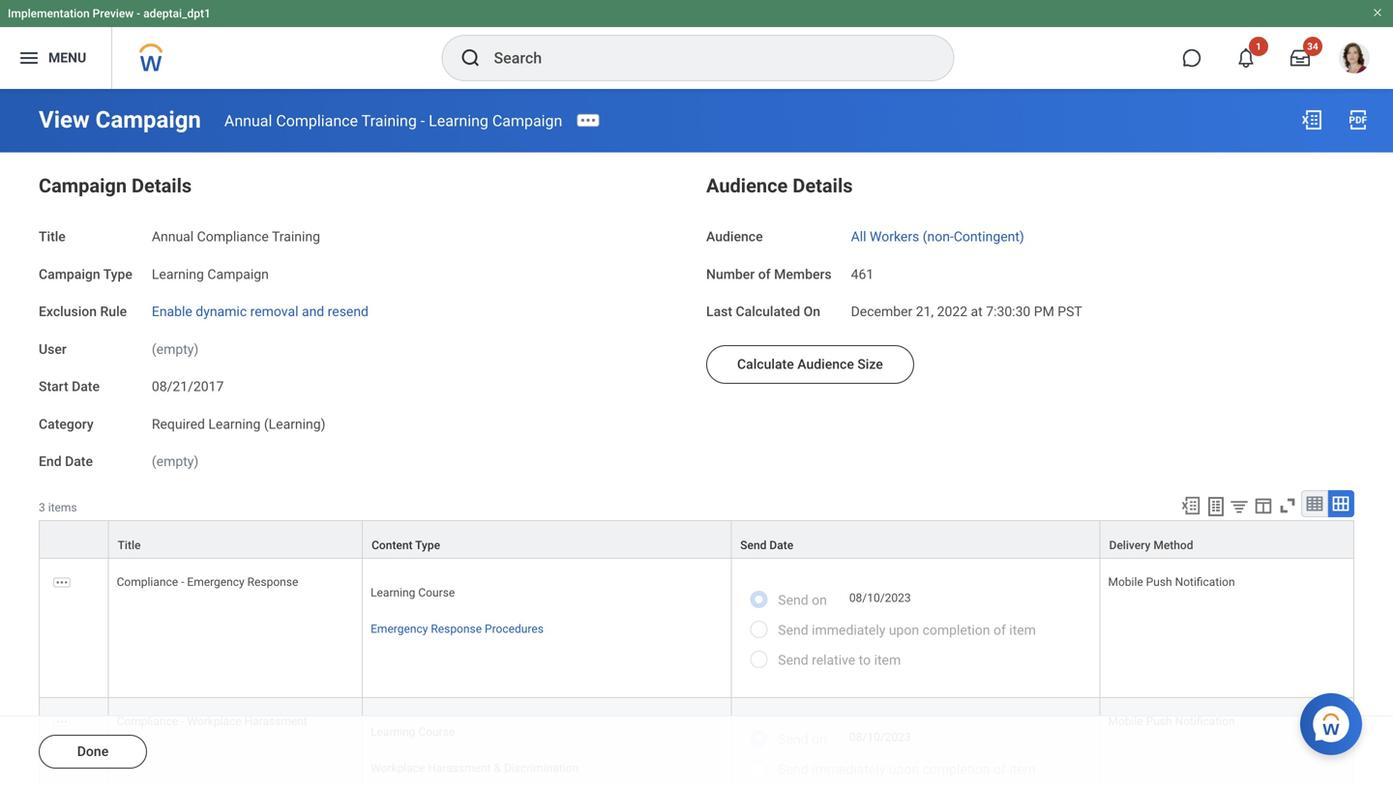 Task type: describe. For each thing, give the bounding box(es) containing it.
calculated
[[736, 304, 800, 320]]

learning for learning campaign element
[[152, 266, 204, 282]]

audience for audience
[[706, 229, 763, 245]]

workers
[[870, 229, 919, 245]]

0 vertical spatial item
[[1009, 622, 1036, 638]]

annual for annual compliance training - learning campaign
[[224, 112, 272, 130]]

emergency response procedures link
[[371, 619, 544, 636]]

annual for annual compliance training
[[152, 229, 194, 245]]

click to view/edit grid preferences image
[[1253, 495, 1274, 516]]

profile logan mcneil image
[[1339, 43, 1370, 77]]

upon
[[889, 622, 919, 638]]

course for compliance - emergency response
[[418, 586, 455, 600]]

expand table image
[[1331, 494, 1351, 514]]

1 button
[[1225, 37, 1268, 79]]

menu button
[[0, 27, 111, 89]]

of inside audience details group
[[758, 266, 771, 282]]

done button
[[39, 735, 147, 769]]

number of members
[[706, 266, 832, 282]]

learning course for compliance - workplace harassment
[[371, 726, 455, 739]]

delivery
[[1109, 539, 1151, 552]]

compliance inside title 'element'
[[197, 229, 269, 245]]

number of members element
[[851, 255, 874, 283]]

content
[[372, 539, 413, 552]]

send on
[[778, 592, 827, 608]]

start date
[[39, 379, 100, 395]]

34 button
[[1279, 37, 1323, 79]]

mobile push notification for first 'mobile push notification' element from the bottom
[[1108, 715, 1235, 728]]

preview
[[93, 7, 134, 20]]

21,
[[916, 304, 934, 320]]

audience details button
[[706, 175, 853, 197]]

members
[[774, 266, 832, 282]]

461
[[851, 266, 874, 282]]

notification for first 'mobile push notification' element from the bottom
[[1175, 715, 1235, 728]]

required
[[152, 416, 205, 432]]

discrimination
[[504, 762, 579, 776]]

view
[[39, 106, 90, 134]]

date for send date
[[770, 539, 794, 552]]

campaign details group
[[39, 171, 687, 472]]

completion
[[923, 622, 990, 638]]

exclusion
[[39, 304, 97, 320]]

content type
[[372, 539, 440, 552]]

last calculated on
[[706, 304, 821, 320]]

delivery method button
[[1101, 521, 1354, 558]]

view campaign
[[39, 106, 201, 134]]

emergency response procedures
[[371, 623, 544, 636]]

mobile push notification for 2nd 'mobile push notification' element from the bottom
[[1108, 576, 1235, 589]]

select to filter grid data image
[[1229, 496, 1250, 516]]

to
[[859, 652, 871, 668]]

start
[[39, 379, 68, 395]]

1 mobile push notification element from the top
[[1108, 572, 1235, 589]]

compliance - emergency response
[[117, 576, 298, 589]]

push for first 'mobile push notification' element from the bottom
[[1146, 715, 1172, 728]]

(learning)
[[264, 416, 326, 432]]

0 horizontal spatial emergency
[[187, 576, 244, 589]]

pst
[[1058, 304, 1082, 320]]

Search Workday  search field
[[494, 37, 914, 79]]

resend
[[328, 304, 369, 320]]

0 horizontal spatial harassment
[[244, 715, 308, 728]]

all workers (non-contingent) link
[[851, 225, 1024, 245]]

annual compliance training
[[152, 229, 320, 245]]

user
[[39, 341, 67, 357]]

campaign details button
[[39, 175, 192, 197]]

send immediately upon completion of item
[[778, 622, 1036, 638]]

course for compliance - workplace harassment
[[418, 726, 455, 739]]

learning down search icon
[[429, 112, 488, 130]]

(empty) for end date
[[152, 454, 199, 470]]

notifications large image
[[1236, 48, 1256, 68]]

pm
[[1034, 304, 1054, 320]]

workplace harassment & discrimination
[[371, 762, 579, 776]]

done
[[77, 744, 109, 760]]

learning course element for compliance - workplace harassment
[[371, 722, 455, 739]]

size
[[858, 356, 883, 372]]

campaign details
[[39, 175, 192, 197]]

menu banner
[[0, 0, 1393, 89]]

toolbar inside view campaign main content
[[1172, 490, 1355, 520]]

fullscreen image
[[1277, 495, 1298, 516]]

audience details group
[[706, 171, 1355, 384]]

rule
[[100, 304, 127, 320]]

implementation
[[8, 7, 90, 20]]

items
[[48, 501, 77, 515]]

title button
[[109, 521, 362, 558]]

2 mobile push notification element from the top
[[1108, 711, 1235, 728]]

close environment banner image
[[1372, 7, 1384, 18]]

08/21/2017
[[152, 379, 224, 395]]

required learning (learning)
[[152, 416, 326, 432]]

row containing compliance - workplace harassment
[[39, 698, 1355, 787]]

0 vertical spatial response
[[247, 576, 298, 589]]

export to excel image
[[1300, 108, 1324, 132]]

justify image
[[17, 46, 41, 70]]

2022
[[937, 304, 968, 320]]

end
[[39, 454, 62, 470]]

on
[[812, 592, 827, 608]]

send date button
[[732, 521, 1100, 558]]

adeptai_dpt1
[[143, 7, 211, 20]]

december 21, 2022 at 7:30:30 pm pst
[[851, 304, 1082, 320]]

details for audience details
[[793, 175, 853, 197]]

send on element
[[849, 591, 911, 606]]

implementation preview -   adeptai_dpt1
[[8, 7, 211, 20]]

row for audience details group
[[39, 520, 1355, 559]]

campaign type
[[39, 266, 132, 282]]

send date
[[740, 539, 794, 552]]

search image
[[459, 46, 482, 70]]

send for send relative to item
[[778, 652, 808, 668]]

procedures
[[485, 623, 544, 636]]



Task type: vqa. For each thing, say whether or not it's contained in the screenshot.
INBOX icon to the top
no



Task type: locate. For each thing, give the bounding box(es) containing it.
learning course down content type
[[371, 586, 455, 600]]

1 row from the top
[[39, 520, 1355, 559]]

1 horizontal spatial training
[[362, 112, 417, 130]]

date right start
[[72, 379, 100, 395]]

number
[[706, 266, 755, 282]]

learning course element up "workplace harassment & discrimination" link
[[371, 722, 455, 739]]

2 vertical spatial audience
[[797, 356, 854, 372]]

view campaign main content
[[0, 89, 1393, 787]]

type right content
[[415, 539, 440, 552]]

learning up enable
[[152, 266, 204, 282]]

1 horizontal spatial response
[[431, 623, 482, 636]]

row containing title
[[39, 520, 1355, 559]]

item
[[1009, 622, 1036, 638], [874, 652, 901, 668]]

1 vertical spatial workplace
[[371, 762, 425, 776]]

2 details from the left
[[793, 175, 853, 197]]

type inside 'content type' popup button
[[415, 539, 440, 552]]

export to worksheets image
[[1205, 495, 1228, 518]]

row for toolbar within the view campaign main content
[[39, 559, 1355, 698]]

learning right required
[[208, 416, 261, 432]]

delivery method
[[1109, 539, 1193, 552]]

0 vertical spatial annual
[[224, 112, 272, 130]]

0 horizontal spatial workplace
[[187, 715, 242, 728]]

removal
[[250, 304, 298, 320]]

response left procedures
[[431, 623, 482, 636]]

&
[[494, 762, 501, 776]]

dynamic
[[196, 304, 247, 320]]

training for annual compliance training - learning campaign
[[362, 112, 417, 130]]

2 push from the top
[[1146, 715, 1172, 728]]

compliance - workplace harassment
[[117, 715, 308, 728]]

notification for 2nd 'mobile push notification' element from the bottom
[[1175, 576, 1235, 589]]

0 horizontal spatial of
[[758, 266, 771, 282]]

december
[[851, 304, 913, 320]]

course
[[418, 586, 455, 600], [418, 726, 455, 739]]

date up the send on
[[770, 539, 794, 552]]

3 items
[[39, 501, 77, 515]]

view printable version (pdf) image
[[1347, 108, 1370, 132]]

34
[[1307, 41, 1318, 52]]

learning for compliance - emergency response learning course element
[[371, 586, 415, 600]]

title inside campaign details group
[[39, 229, 66, 245]]

emergency down content type
[[371, 623, 428, 636]]

toolbar
[[1172, 490, 1355, 520]]

row
[[39, 520, 1355, 559], [39, 559, 1355, 698], [39, 698, 1355, 787]]

audience
[[706, 175, 788, 197], [706, 229, 763, 245], [797, 356, 854, 372]]

1 horizontal spatial item
[[1009, 622, 1036, 638]]

emergency
[[187, 576, 244, 589], [371, 623, 428, 636]]

item right to
[[874, 652, 901, 668]]

send relative to item
[[778, 652, 901, 668]]

1 vertical spatial course
[[418, 726, 455, 739]]

response down title popup button
[[247, 576, 298, 589]]

7:30:30
[[986, 304, 1031, 320]]

0 vertical spatial type
[[103, 266, 132, 282]]

2 learning course element from the top
[[371, 722, 455, 739]]

annual inside title 'element'
[[152, 229, 194, 245]]

1 horizontal spatial harassment
[[428, 762, 491, 776]]

1 vertical spatial learning course element
[[371, 722, 455, 739]]

1 vertical spatial mobile
[[1108, 715, 1143, 728]]

method
[[1154, 539, 1193, 552]]

1 horizontal spatial details
[[793, 175, 853, 197]]

immediately
[[812, 622, 886, 638]]

1 horizontal spatial workplace
[[371, 762, 425, 776]]

2 learning course from the top
[[371, 726, 455, 739]]

calculate
[[737, 356, 794, 372]]

0 vertical spatial push
[[1146, 576, 1172, 589]]

send for send date
[[740, 539, 767, 552]]

1 horizontal spatial of
[[994, 622, 1006, 638]]

1 learning course element from the top
[[371, 582, 455, 600]]

0 horizontal spatial training
[[272, 229, 320, 245]]

push
[[1146, 576, 1172, 589], [1146, 715, 1172, 728]]

1 vertical spatial 08/10/2023
[[849, 731, 911, 744]]

type up rule
[[103, 266, 132, 282]]

1 vertical spatial mobile push notification
[[1108, 715, 1235, 728]]

workplace
[[187, 715, 242, 728], [371, 762, 425, 776]]

1 vertical spatial emergency
[[371, 623, 428, 636]]

0 vertical spatial 08/10/2023
[[849, 591, 911, 605]]

1 mobile push notification from the top
[[1108, 576, 1235, 589]]

0 vertical spatial course
[[418, 586, 455, 600]]

course up "workplace harassment & discrimination" link
[[418, 726, 455, 739]]

date
[[72, 379, 100, 395], [65, 454, 93, 470], [770, 539, 794, 552]]

category
[[39, 416, 94, 432]]

exclusion rule
[[39, 304, 127, 320]]

learning course up "workplace harassment & discrimination" link
[[371, 726, 455, 739]]

all
[[851, 229, 866, 245]]

(empty) up start date element
[[152, 341, 199, 357]]

0 vertical spatial harassment
[[244, 715, 308, 728]]

0 vertical spatial mobile
[[1108, 576, 1143, 589]]

content type button
[[363, 521, 731, 558]]

learning
[[429, 112, 488, 130], [152, 266, 204, 282], [208, 416, 261, 432], [371, 586, 415, 600], [371, 726, 415, 739]]

1 details from the left
[[132, 175, 192, 197]]

title element
[[152, 217, 320, 246]]

mobile push notification element
[[1108, 572, 1235, 589], [1108, 711, 1235, 728]]

08/10/2023 up upon
[[849, 591, 911, 605]]

-
[[137, 7, 140, 20], [421, 112, 425, 130], [181, 576, 184, 589], [181, 715, 184, 728]]

start date element
[[152, 367, 224, 396]]

2 mobile from the top
[[1108, 715, 1143, 728]]

response
[[247, 576, 298, 589], [431, 623, 482, 636]]

mobile for first 'mobile push notification' element from the bottom
[[1108, 715, 1143, 728]]

3
[[39, 501, 45, 515]]

0 vertical spatial audience
[[706, 175, 788, 197]]

course up emergency response procedures link
[[418, 586, 455, 600]]

annual compliance training - learning campaign
[[224, 112, 562, 130]]

audience details
[[706, 175, 853, 197]]

audience for audience details
[[706, 175, 788, 197]]

date for start date
[[72, 379, 100, 395]]

1 push from the top
[[1146, 576, 1172, 589]]

1 vertical spatial push
[[1146, 715, 1172, 728]]

type for content type
[[415, 539, 440, 552]]

table image
[[1305, 494, 1325, 514]]

title inside popup button
[[118, 539, 141, 552]]

0 horizontal spatial annual
[[152, 229, 194, 245]]

2 mobile push notification from the top
[[1108, 715, 1235, 728]]

annual compliance training - learning campaign link
[[224, 112, 562, 130]]

1 horizontal spatial type
[[415, 539, 440, 552]]

1 vertical spatial notification
[[1175, 715, 1235, 728]]

row containing send on
[[39, 559, 1355, 698]]

mobile push notification
[[1108, 576, 1235, 589], [1108, 715, 1235, 728]]

item right completion on the right bottom
[[1009, 622, 1036, 638]]

send for send on
[[778, 592, 808, 608]]

1 vertical spatial item
[[874, 652, 901, 668]]

export to excel image
[[1180, 495, 1202, 516]]

last
[[706, 304, 732, 320]]

1 vertical spatial audience
[[706, 229, 763, 245]]

1 vertical spatial date
[[65, 454, 93, 470]]

details down view campaign
[[132, 175, 192, 197]]

send inside popup button
[[740, 539, 767, 552]]

learning for compliance - workplace harassment learning course element
[[371, 726, 415, 739]]

1 vertical spatial response
[[431, 623, 482, 636]]

date for end date
[[65, 454, 93, 470]]

0 vertical spatial notification
[[1175, 576, 1235, 589]]

date right 'end'
[[65, 454, 93, 470]]

2 notification from the top
[[1175, 715, 1235, 728]]

title up compliance - emergency response
[[118, 539, 141, 552]]

training inside title 'element'
[[272, 229, 320, 245]]

1 vertical spatial learning course
[[371, 726, 455, 739]]

menu
[[48, 50, 86, 66]]

0 vertical spatial of
[[758, 266, 771, 282]]

(empty) for user
[[152, 341, 199, 357]]

0 vertical spatial date
[[72, 379, 100, 395]]

on
[[804, 304, 821, 320]]

mobile
[[1108, 576, 1143, 589], [1108, 715, 1143, 728]]

emergency down title popup button
[[187, 576, 244, 589]]

required learning (learning) element
[[152, 412, 326, 432]]

details
[[132, 175, 192, 197], [793, 175, 853, 197]]

0 horizontal spatial item
[[874, 652, 901, 668]]

1 vertical spatial (empty)
[[152, 454, 199, 470]]

details up all
[[793, 175, 853, 197]]

0 vertical spatial learning course element
[[371, 582, 455, 600]]

last calculated on element
[[851, 292, 1082, 321]]

1 horizontal spatial annual
[[224, 112, 272, 130]]

1
[[1256, 41, 1262, 52]]

1 vertical spatial annual
[[152, 229, 194, 245]]

1 vertical spatial type
[[415, 539, 440, 552]]

1 vertical spatial of
[[994, 622, 1006, 638]]

0 vertical spatial mobile push notification element
[[1108, 572, 1235, 589]]

send for send immediately upon completion of item
[[778, 622, 808, 638]]

type for campaign type
[[103, 266, 132, 282]]

calculate audience size
[[737, 356, 883, 372]]

all workers (non-contingent)
[[851, 229, 1024, 245]]

learning campaign
[[152, 266, 269, 282]]

1 vertical spatial mobile push notification element
[[1108, 711, 1235, 728]]

title up campaign type
[[39, 229, 66, 245]]

2 vertical spatial date
[[770, 539, 794, 552]]

learning course element for compliance - emergency response
[[371, 582, 455, 600]]

calculate audience size button
[[706, 345, 914, 384]]

annual
[[224, 112, 272, 130], [152, 229, 194, 245]]

and
[[302, 304, 324, 320]]

1 vertical spatial training
[[272, 229, 320, 245]]

learning down content
[[371, 586, 415, 600]]

at
[[971, 304, 983, 320]]

08/10/2023
[[849, 591, 911, 605], [849, 731, 911, 744]]

0 vertical spatial emergency
[[187, 576, 244, 589]]

inbox large image
[[1291, 48, 1310, 68]]

0 vertical spatial workplace
[[187, 715, 242, 728]]

workplace harassment & discrimination link
[[371, 758, 579, 776]]

learning course element
[[371, 582, 455, 600], [371, 722, 455, 739]]

(empty) down required
[[152, 454, 199, 470]]

learning course element down content type
[[371, 582, 455, 600]]

1 notification from the top
[[1175, 576, 1235, 589]]

2 (empty) from the top
[[152, 454, 199, 470]]

training
[[362, 112, 417, 130], [272, 229, 320, 245]]

2 08/10/2023 from the top
[[849, 731, 911, 744]]

contingent)
[[954, 229, 1024, 245]]

1 horizontal spatial title
[[118, 539, 141, 552]]

0 vertical spatial learning course
[[371, 586, 455, 600]]

0 horizontal spatial type
[[103, 266, 132, 282]]

of right completion on the right bottom
[[994, 622, 1006, 638]]

date inside popup button
[[770, 539, 794, 552]]

learning course for compliance - emergency response
[[371, 586, 455, 600]]

1 learning course from the top
[[371, 586, 455, 600]]

push for 2nd 'mobile push notification' element from the bottom
[[1146, 576, 1172, 589]]

0 vertical spatial mobile push notification
[[1108, 576, 1235, 589]]

3 row from the top
[[39, 698, 1355, 787]]

training for annual compliance training
[[272, 229, 320, 245]]

0 horizontal spatial details
[[132, 175, 192, 197]]

1 course from the top
[[418, 586, 455, 600]]

learning up "workplace harassment & discrimination" link
[[371, 726, 415, 739]]

0 vertical spatial title
[[39, 229, 66, 245]]

2 row from the top
[[39, 559, 1355, 698]]

learning campaign element
[[152, 262, 269, 282]]

mobile for 2nd 'mobile push notification' element from the bottom
[[1108, 576, 1143, 589]]

audience inside button
[[797, 356, 854, 372]]

- inside menu banner
[[137, 7, 140, 20]]

enable dynamic removal and resend
[[152, 304, 369, 320]]

relative
[[812, 652, 855, 668]]

1 (empty) from the top
[[152, 341, 199, 357]]

end date
[[39, 454, 93, 470]]

0 vertical spatial (empty)
[[152, 341, 199, 357]]

details inside group
[[793, 175, 853, 197]]

0 horizontal spatial title
[[39, 229, 66, 245]]

1 mobile from the top
[[1108, 576, 1143, 589]]

0 vertical spatial training
[[362, 112, 417, 130]]

enable
[[152, 304, 192, 320]]

type inside campaign details group
[[103, 266, 132, 282]]

1 vertical spatial title
[[118, 539, 141, 552]]

08/10/2023 down to
[[849, 731, 911, 744]]

details for campaign details
[[132, 175, 192, 197]]

1 horizontal spatial emergency
[[371, 623, 428, 636]]

(non-
[[923, 229, 954, 245]]

of right number
[[758, 266, 771, 282]]

0 horizontal spatial response
[[247, 576, 298, 589]]

1 vertical spatial harassment
[[428, 762, 491, 776]]

enable dynamic removal and resend link
[[152, 300, 369, 320]]

details inside group
[[132, 175, 192, 197]]

learning course
[[371, 586, 455, 600], [371, 726, 455, 739]]

title
[[39, 229, 66, 245], [118, 539, 141, 552]]

1 08/10/2023 from the top
[[849, 591, 911, 605]]

of
[[758, 266, 771, 282], [994, 622, 1006, 638]]

2 course from the top
[[418, 726, 455, 739]]



